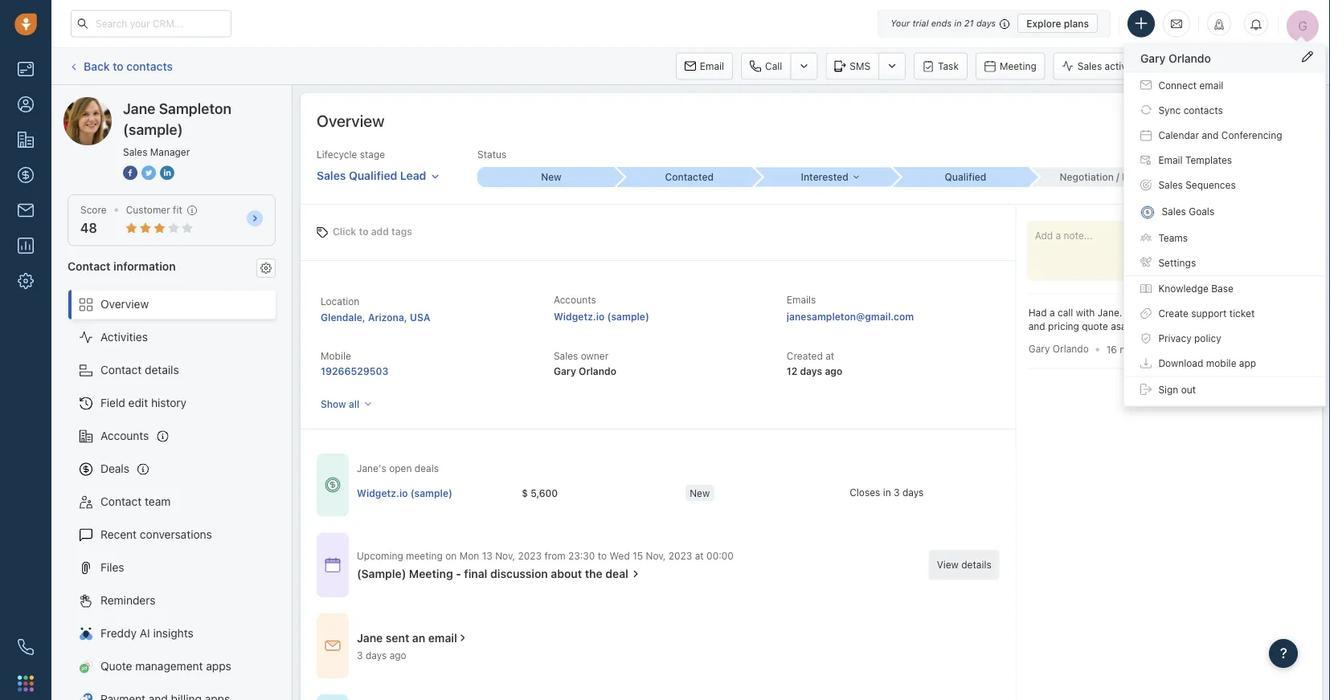 Task type: locate. For each thing, give the bounding box(es) containing it.
0 vertical spatial details
[[145, 364, 179, 377]]

accounts up deals
[[100, 430, 149, 443]]

1 horizontal spatial email
[[1200, 80, 1224, 91]]

team
[[145, 496, 171, 509]]

deal
[[1223, 61, 1242, 72], [606, 568, 629, 581]]

1 horizontal spatial view
[[1137, 383, 1160, 394]]

sales sequences link
[[1125, 173, 1326, 198]]

container_wx8msf4aqz5i3rn1 image
[[325, 478, 341, 494], [325, 558, 341, 574], [325, 639, 341, 655]]

1 vertical spatial view
[[937, 560, 959, 571]]

orlando inside sales owner gary orlando
[[579, 366, 617, 377]]

container_wx8msf4aqz5i3rn1 image for jane sent an email
[[325, 639, 341, 655]]

1 horizontal spatial accounts
[[554, 295, 596, 306]]

svg image inside the calendar and conferencing "link"
[[1141, 130, 1152, 141]]

accounts for accounts
[[100, 430, 149, 443]]

svg image for sales sequences
[[1141, 180, 1152, 191]]

svg image inside email templates link
[[1141, 155, 1152, 166]]

view all notes
[[1137, 383, 1202, 394]]

3 svg image from the top
[[1141, 205, 1155, 220]]

at
[[826, 351, 835, 362], [695, 550, 704, 562]]

2 svg image from the top
[[1141, 105, 1152, 116]]

3 right closes
[[894, 487, 900, 498]]

0 horizontal spatial new
[[541, 172, 562, 183]]

your
[[891, 18, 910, 29]]

base
[[1212, 283, 1234, 294]]

download
[[1159, 358, 1204, 370]]

email right an
[[428, 632, 457, 645]]

0 horizontal spatial and
[[1029, 321, 1046, 333]]

jane's open deals
[[357, 464, 439, 475]]

container_wx8msf4aqz5i3rn1 image left 3 days ago
[[325, 639, 341, 655]]

sales inside sales owner gary orlando
[[554, 351, 578, 362]]

status
[[477, 149, 507, 160]]

email templates
[[1159, 155, 1232, 166]]

2 container_wx8msf4aqz5i3rn1 image from the top
[[325, 558, 341, 574]]

mon
[[460, 550, 479, 562]]

svg image left create
[[1141, 308, 1152, 319]]

0 vertical spatial gary
[[1141, 51, 1166, 65]]

contacts
[[126, 59, 173, 73], [1184, 105, 1223, 116]]

back to contacts link
[[68, 54, 174, 79]]

settings link
[[1125, 251, 1326, 276]]

sync contacts
[[1159, 105, 1223, 116]]

overview up lifecycle stage
[[317, 111, 385, 130]]

days down created
[[800, 366, 823, 377]]

to for back
[[113, 59, 123, 73]]

0 horizontal spatial in
[[883, 487, 891, 498]]

to left add
[[359, 226, 369, 238]]

sales inside sales qualified lead link
[[317, 169, 346, 182]]

1 horizontal spatial new
[[690, 487, 710, 499]]

orlando up connect email
[[1169, 51, 1211, 65]]

had
[[1029, 307, 1047, 319]]

svg image
[[1141, 80, 1152, 91], [1141, 105, 1152, 116], [1141, 155, 1152, 166], [1141, 232, 1152, 244], [1141, 257, 1152, 269], [1141, 333, 1152, 345], [1141, 358, 1152, 370], [1141, 384, 1152, 395]]

svg image inside privacy policy link
[[1141, 333, 1152, 345]]

jane up 3 days ago
[[357, 632, 383, 645]]

3 container_wx8msf4aqz5i3rn1 image from the top
[[325, 639, 341, 655]]

janesampleton@gmail.com
[[787, 311, 914, 322]]

0 horizontal spatial ago
[[390, 650, 406, 662]]

view all notes link
[[1137, 381, 1202, 395]]

0 horizontal spatial 2023
[[518, 550, 542, 562]]

contacts down connect email
[[1184, 105, 1223, 116]]

ends
[[931, 18, 952, 29]]

1 vertical spatial ago
[[825, 366, 843, 377]]

0 horizontal spatial contacts
[[126, 59, 173, 73]]

explore plans link
[[1018, 14, 1098, 33]]

svg image inside the knowledge base link
[[1141, 283, 1152, 294]]

meeting inside button
[[1000, 61, 1037, 72]]

to right back
[[113, 59, 123, 73]]

0 horizontal spatial 3
[[357, 650, 363, 662]]

0 horizontal spatial email
[[428, 632, 457, 645]]

2023 left 00:00
[[669, 550, 692, 562]]

svg image inside create support ticket link
[[1141, 308, 1152, 319]]

1 vertical spatial gary
[[1029, 343, 1050, 355]]

1 vertical spatial in
[[883, 487, 891, 498]]

0 horizontal spatial widgetz.io
[[357, 487, 408, 499]]

5 svg image from the top
[[1141, 308, 1152, 319]]

call
[[765, 61, 782, 72]]

contacts down search your crm... text field
[[126, 59, 173, 73]]

6 svg image from the top
[[1141, 333, 1152, 345]]

and
[[1202, 130, 1219, 141], [1029, 321, 1046, 333]]

from
[[545, 550, 566, 562]]

email for email templates
[[1159, 155, 1183, 166]]

1 vertical spatial new
[[690, 487, 710, 499]]

widgetz.io (sample) link down open
[[357, 486, 453, 500]]

svg image inside connect email "link"
[[1141, 80, 1152, 91]]

jane sampleton (sample)
[[96, 97, 228, 110], [123, 100, 231, 138]]

0 vertical spatial all
[[1162, 383, 1173, 394]]

sales for sales qualified lead
[[317, 169, 346, 182]]

at right created
[[826, 351, 835, 362]]

notes
[[1176, 383, 1202, 394]]

ago
[[1159, 344, 1176, 355], [825, 366, 843, 377], [390, 650, 406, 662]]

svg image left sync
[[1141, 105, 1152, 116]]

sales for sales activities
[[1078, 61, 1102, 72]]

svg image left teams
[[1141, 232, 1152, 244]]

minutes
[[1120, 344, 1156, 355]]

widgetz.io down jane's
[[357, 487, 408, 499]]

in left 21 on the right of the page
[[954, 18, 962, 29]]

(sample) up manager
[[182, 97, 228, 110]]

0 vertical spatial email
[[700, 61, 724, 72]]

facebook circled image
[[123, 164, 137, 181]]

back to contacts
[[84, 59, 173, 73]]

goals
[[1189, 206, 1215, 218]]

orlando
[[1169, 51, 1211, 65], [1053, 343, 1089, 355], [579, 366, 617, 377]]

svg image for create support ticket
[[1141, 308, 1152, 319]]

2 horizontal spatial gary
[[1141, 51, 1166, 65]]

0 vertical spatial widgetz.io
[[554, 311, 605, 322]]

0 horizontal spatial container_wx8msf4aqz5i3rn1 image
[[457, 633, 469, 644]]

0 horizontal spatial details
[[145, 364, 179, 377]]

click to add tags
[[333, 226, 412, 238]]

sales down lifecycle
[[317, 169, 346, 182]]

1 vertical spatial contact
[[100, 364, 142, 377]]

days down sent
[[366, 650, 387, 662]]

freddy
[[100, 627, 137, 641]]

the inside had a call with jane. she requested the proposal document and pricing quote asap.
[[1194, 307, 1209, 319]]

sales left activities
[[1078, 61, 1102, 72]]

0 vertical spatial contact
[[68, 259, 111, 273]]

container_wx8msf4aqz5i3rn1 image right an
[[457, 633, 469, 644]]

1 horizontal spatial all
[[1162, 383, 1173, 394]]

1 horizontal spatial nov,
[[646, 550, 666, 562]]

download mobile app link
[[1125, 351, 1326, 376]]

to
[[113, 59, 123, 73], [359, 226, 369, 238], [598, 550, 607, 562]]

owner
[[581, 351, 609, 362]]

svg image for calendar and conferencing
[[1141, 130, 1152, 141]]

templates
[[1186, 155, 1232, 166]]

closes in 3 days
[[850, 487, 924, 498]]

svg image inside sync contacts link
[[1141, 105, 1152, 116]]

the down the 23:30
[[585, 568, 603, 581]]

gary orlando inside menu
[[1141, 51, 1211, 65]]

0 vertical spatial at
[[826, 351, 835, 362]]

days right closes
[[903, 487, 924, 498]]

0 horizontal spatial nov,
[[495, 550, 515, 562]]

view for view all notes
[[1137, 383, 1160, 394]]

0 horizontal spatial meeting
[[409, 568, 453, 581]]

1 horizontal spatial 3
[[894, 487, 900, 498]]

email button
[[676, 53, 733, 80]]

1 horizontal spatial email
[[1159, 155, 1183, 166]]

0 vertical spatial widgetz.io (sample) link
[[554, 311, 649, 322]]

widgetz.io (sample)
[[357, 487, 453, 499]]

sales up facebook circled icon
[[123, 146, 147, 158]]

email inside button
[[700, 61, 724, 72]]

8 svg image from the top
[[1141, 384, 1152, 395]]

0 vertical spatial orlando
[[1169, 51, 1211, 65]]

show all
[[321, 399, 359, 410]]

0 horizontal spatial all
[[349, 399, 359, 410]]

sampleton
[[123, 97, 179, 110], [159, 100, 231, 117]]

2 vertical spatial orlando
[[579, 366, 617, 377]]

sales up teams
[[1162, 206, 1186, 218]]

accounts up owner
[[554, 295, 596, 306]]

the down "knowledge base"
[[1194, 307, 1209, 319]]

new inside the new link
[[541, 172, 562, 183]]

explore plans
[[1027, 18, 1089, 29]]

Search your CRM... text field
[[71, 10, 232, 37]]

(sample) up the 'sales manager'
[[123, 121, 183, 138]]

svg image down had a call with jane. she requested the proposal document and pricing quote asap.
[[1141, 333, 1152, 345]]

1 horizontal spatial 2023
[[669, 550, 692, 562]]

meeting down meeting
[[409, 568, 453, 581]]

2 vertical spatial gary
[[554, 366, 576, 377]]

jane down back to contacts
[[123, 100, 155, 117]]

svg image down lost
[[1141, 205, 1155, 220]]

svg image inside sales sequences link
[[1141, 180, 1152, 191]]

in inside row
[[883, 487, 891, 498]]

0 vertical spatial to
[[113, 59, 123, 73]]

3 down the jane sent an email
[[357, 650, 363, 662]]

svg image up lost
[[1141, 155, 1152, 166]]

all for view
[[1162, 383, 1173, 394]]

nov, right 13
[[495, 550, 515, 562]]

arizona,
[[368, 312, 407, 323]]

reminders
[[100, 595, 156, 608]]

email down add
[[1200, 80, 1224, 91]]

svg image right /
[[1141, 180, 1152, 191]]

jane down back
[[96, 97, 120, 110]]

1 horizontal spatial details
[[962, 560, 992, 571]]

1 vertical spatial container_wx8msf4aqz5i3rn1 image
[[325, 558, 341, 574]]

sign out link
[[1125, 377, 1326, 402]]

1 horizontal spatial contacts
[[1184, 105, 1223, 116]]

0 vertical spatial gary orlando
[[1141, 51, 1211, 65]]

deal up connect email "link" on the right of page
[[1223, 61, 1242, 72]]

add
[[371, 226, 389, 238]]

0 vertical spatial container_wx8msf4aqz5i3rn1 image
[[325, 478, 341, 494]]

1 horizontal spatial ago
[[825, 366, 843, 377]]

0 vertical spatial new
[[541, 172, 562, 183]]

container_wx8msf4aqz5i3rn1 image down 15
[[630, 569, 641, 580]]

3 svg image from the top
[[1141, 155, 1152, 166]]

widgetz.io up owner
[[554, 311, 605, 322]]

2 svg image from the top
[[1141, 180, 1152, 191]]

gary orlando up the connect
[[1141, 51, 1211, 65]]

gary inside sales owner gary orlando
[[554, 366, 576, 377]]

2 vertical spatial container_wx8msf4aqz5i3rn1 image
[[325, 639, 341, 655]]

0 horizontal spatial widgetz.io (sample) link
[[357, 486, 453, 500]]

ago up download
[[1159, 344, 1176, 355]]

days inside the 'created at 12 days ago'
[[800, 366, 823, 377]]

gary orlando down the 'pricing'
[[1029, 343, 1089, 355]]

nov, right 15
[[646, 550, 666, 562]]

calendar and conferencing link
[[1125, 123, 1326, 148]]

row
[[357, 477, 1014, 510]]

at inside the 'created at 12 days ago'
[[826, 351, 835, 362]]

sync contacts link
[[1125, 98, 1326, 123]]

svg image
[[1141, 130, 1152, 141], [1141, 180, 1152, 191], [1141, 205, 1155, 220], [1141, 283, 1152, 294], [1141, 308, 1152, 319]]

2 vertical spatial to
[[598, 550, 607, 562]]

to left wed
[[598, 550, 607, 562]]

1 horizontal spatial container_wx8msf4aqz5i3rn1 image
[[630, 569, 641, 580]]

2 2023 from the left
[[669, 550, 692, 562]]

ago right the 12
[[825, 366, 843, 377]]

1 horizontal spatial gary orlando
[[1141, 51, 1211, 65]]

sales owner gary orlando
[[554, 351, 617, 377]]

0 vertical spatial in
[[954, 18, 962, 29]]

overview
[[317, 111, 385, 130], [100, 298, 149, 311]]

all
[[1162, 383, 1173, 394], [349, 399, 359, 410]]

email
[[700, 61, 724, 72], [1159, 155, 1183, 166]]

sales left owner
[[554, 351, 578, 362]]

1 svg image from the top
[[1141, 80, 1152, 91]]

privacy
[[1159, 333, 1192, 345]]

4 svg image from the top
[[1141, 283, 1152, 294]]

svg image inside sign out link
[[1141, 384, 1152, 395]]

svg image down activities
[[1141, 80, 1152, 91]]

contact down "48"
[[68, 259, 111, 273]]

0 horizontal spatial at
[[695, 550, 704, 562]]

linkedin circled image
[[160, 164, 174, 181]]

svg image inside download mobile app link
[[1141, 358, 1152, 370]]

contact down activities
[[100, 364, 142, 377]]

svg image inside teams link
[[1141, 232, 1152, 244]]

1 horizontal spatial gary
[[1029, 343, 1050, 355]]

1 vertical spatial details
[[962, 560, 992, 571]]

ago inside the 'created at 12 days ago'
[[825, 366, 843, 377]]

at left 00:00
[[695, 550, 704, 562]]

widgetz.io (sample) link up owner
[[554, 311, 649, 322]]

all right show
[[349, 399, 359, 410]]

location glendale, arizona, usa
[[321, 296, 430, 323]]

svg image left settings
[[1141, 257, 1152, 269]]

your trial ends in 21 days
[[891, 18, 996, 29]]

email down calendar
[[1159, 155, 1183, 166]]

freshworks switcher image
[[18, 676, 34, 692]]

svg image left calendar
[[1141, 130, 1152, 141]]

(sample) inside accounts widgetz.io (sample)
[[607, 311, 649, 322]]

container_wx8msf4aqz5i3rn1 image left upcoming
[[325, 558, 341, 574]]

contacts inside gary orlando menu
[[1184, 105, 1223, 116]]

gary down accounts widgetz.io (sample)
[[554, 366, 576, 377]]

edit
[[128, 397, 148, 410]]

details for view details
[[962, 560, 992, 571]]

1 vertical spatial overview
[[100, 298, 149, 311]]

4 svg image from the top
[[1141, 232, 1152, 244]]

1 vertical spatial widgetz.io
[[357, 487, 408, 499]]

1 horizontal spatial at
[[826, 351, 835, 362]]

svg image left sign
[[1141, 384, 1152, 395]]

1 vertical spatial and
[[1029, 321, 1046, 333]]

email left call link
[[700, 61, 724, 72]]

0 horizontal spatial the
[[585, 568, 603, 581]]

0 vertical spatial email
[[1200, 80, 1224, 91]]

sales qualified lead link
[[317, 162, 440, 184]]

2 vertical spatial contact
[[100, 496, 142, 509]]

contact
[[68, 259, 111, 273], [100, 364, 142, 377], [100, 496, 142, 509]]

sales for sales manager
[[123, 146, 147, 158]]

container_wx8msf4aqz5i3rn1 image
[[630, 569, 641, 580], [457, 633, 469, 644]]

0 horizontal spatial gary
[[554, 366, 576, 377]]

gary up the connect
[[1141, 51, 1166, 65]]

0 vertical spatial view
[[1137, 383, 1160, 394]]

1 horizontal spatial deal
[[1223, 61, 1242, 72]]

interested button
[[754, 168, 892, 187]]

janesampleton@gmail.com link
[[787, 309, 914, 325]]

1 horizontal spatial orlando
[[1053, 343, 1089, 355]]

email inside gary orlando menu
[[1159, 155, 1183, 166]]

sales inside sales goals link
[[1162, 206, 1186, 218]]

3
[[894, 487, 900, 498], [357, 650, 363, 662]]

5 svg image from the top
[[1141, 257, 1152, 269]]

and down customize
[[1202, 130, 1219, 141]]

13
[[482, 550, 493, 562]]

0 vertical spatial ago
[[1159, 344, 1176, 355]]

new inside row
[[690, 487, 710, 499]]

accounts inside accounts widgetz.io (sample)
[[554, 295, 596, 306]]

privacy policy
[[1159, 333, 1222, 345]]

0 vertical spatial container_wx8msf4aqz5i3rn1 image
[[630, 569, 641, 580]]

orlando down owner
[[579, 366, 617, 377]]

and down 'had'
[[1029, 321, 1046, 333]]

container_wx8msf4aqz5i3rn1 image left 'widgetz.io (sample)'
[[325, 478, 341, 494]]

mobile
[[1206, 358, 1237, 370]]

1 vertical spatial gary orlando
[[1029, 343, 1089, 355]]

1 vertical spatial orlando
[[1053, 343, 1089, 355]]

1 vertical spatial container_wx8msf4aqz5i3rn1 image
[[457, 633, 469, 644]]

0 vertical spatial accounts
[[554, 295, 596, 306]]

1 vertical spatial accounts
[[100, 430, 149, 443]]

mobile
[[321, 351, 351, 362]]

ago down sent
[[390, 650, 406, 662]]

0 horizontal spatial email
[[700, 61, 724, 72]]

in right closes
[[883, 487, 891, 498]]

2 vertical spatial ago
[[390, 650, 406, 662]]

negotiation / lost
[[1060, 172, 1142, 183]]

row containing closes in 3 days
[[357, 477, 1014, 510]]

svg image for sync contacts
[[1141, 105, 1152, 116]]

knowledge base
[[1159, 283, 1234, 294]]

2 horizontal spatial orlando
[[1169, 51, 1211, 65]]

svg image down the 16 minutes ago
[[1141, 358, 1152, 370]]

orlando inside menu
[[1169, 51, 1211, 65]]

created at 12 days ago
[[787, 351, 843, 377]]

1 horizontal spatial widgetz.io
[[554, 311, 605, 322]]

all left notes
[[1162, 383, 1173, 394]]

0 horizontal spatial jane
[[96, 97, 120, 110]]

sales inside sales sequences link
[[1159, 180, 1183, 191]]

sales up the sales goals
[[1159, 180, 1183, 191]]

7 svg image from the top
[[1141, 358, 1152, 370]]

svg image for sign out
[[1141, 384, 1152, 395]]

the
[[1194, 307, 1209, 319], [585, 568, 603, 581]]

1 svg image from the top
[[1141, 130, 1152, 141]]

deal down wed
[[606, 568, 629, 581]]

orlando down the 'pricing'
[[1053, 343, 1089, 355]]

(sample) up owner
[[607, 311, 649, 322]]

qualified
[[349, 169, 397, 182], [945, 172, 987, 183]]

1 vertical spatial contacts
[[1184, 105, 1223, 116]]

2023 up discussion
[[518, 550, 542, 562]]

to for click
[[359, 226, 369, 238]]

requested
[[1145, 307, 1191, 319]]

sales activities
[[1078, 61, 1146, 72]]

0 vertical spatial contacts
[[126, 59, 173, 73]]

gary down the 'pricing'
[[1029, 343, 1050, 355]]

1 horizontal spatial and
[[1202, 130, 1219, 141]]

contact for contact information
[[68, 259, 111, 273]]

svg image up she
[[1141, 283, 1152, 294]]

1 vertical spatial email
[[1159, 155, 1183, 166]]

0 vertical spatial 3
[[894, 487, 900, 498]]

1 horizontal spatial to
[[359, 226, 369, 238]]

svg image inside 'settings' link
[[1141, 257, 1152, 269]]

twitter circled image
[[141, 164, 156, 181]]

view details
[[937, 560, 992, 571]]

history
[[151, 397, 187, 410]]

sms button
[[826, 53, 879, 80]]

meeting down explore
[[1000, 61, 1037, 72]]

overview up activities
[[100, 298, 149, 311]]

task
[[938, 61, 959, 72]]

contact up "recent"
[[100, 496, 142, 509]]



Task type: vqa. For each thing, say whether or not it's contained in the screenshot.
Sign out Link
yes



Task type: describe. For each thing, give the bounding box(es) containing it.
lost
[[1122, 172, 1142, 183]]

shade default image
[[1302, 51, 1314, 62]]

details for contact details
[[145, 364, 179, 377]]

5,600
[[531, 487, 558, 499]]

ago for 16 minutes ago
[[1159, 344, 1176, 355]]

back
[[84, 59, 110, 73]]

contact details
[[100, 364, 179, 377]]

phone image
[[18, 640, 34, 656]]

activities
[[100, 331, 148, 344]]

a
[[1050, 307, 1055, 319]]

sampleton down back to contacts
[[123, 97, 179, 110]]

0 horizontal spatial gary orlando
[[1029, 343, 1089, 355]]

23:30
[[568, 550, 595, 562]]

with
[[1076, 307, 1095, 319]]

15
[[633, 550, 643, 562]]

1 nov, from the left
[[495, 550, 515, 562]]

usa
[[410, 312, 430, 323]]

contact information
[[68, 259, 176, 273]]

email for email
[[700, 61, 724, 72]]

widgetz.io inside row
[[357, 487, 408, 499]]

contact for contact team
[[100, 496, 142, 509]]

show
[[321, 399, 346, 410]]

calendar and conferencing
[[1159, 130, 1283, 141]]

0 horizontal spatial deal
[[606, 568, 629, 581]]

freddy ai insights
[[100, 627, 194, 641]]

contact for contact details
[[100, 364, 142, 377]]

0 vertical spatial overview
[[317, 111, 385, 130]]

out
[[1181, 384, 1196, 395]]

task button
[[914, 53, 968, 80]]

lead
[[400, 169, 426, 182]]

explore
[[1027, 18, 1062, 29]]

connect email
[[1159, 80, 1224, 91]]

teams
[[1159, 232, 1188, 244]]

(sample) down deals
[[410, 487, 453, 499]]

phone element
[[10, 632, 42, 664]]

svg image for knowledge base
[[1141, 283, 1152, 294]]

gary orlando menu
[[1124, 44, 1326, 407]]

accounts for accounts widgetz.io (sample)
[[554, 295, 596, 306]]

ticket
[[1230, 308, 1255, 319]]

glendale,
[[321, 312, 366, 323]]

widgetz.io inside accounts widgetz.io (sample)
[[554, 311, 605, 322]]

svg image inside sales goals link
[[1141, 205, 1155, 220]]

sales goals link
[[1125, 198, 1326, 225]]

1 vertical spatial 3
[[357, 650, 363, 662]]

mng settings image
[[260, 263, 272, 274]]

jane sent an email
[[357, 632, 457, 645]]

ai
[[140, 627, 150, 641]]

mobile 19266529503
[[321, 351, 389, 377]]

1 horizontal spatial jane
[[123, 100, 155, 117]]

support
[[1192, 308, 1227, 319]]

negotiation / lost button
[[1030, 168, 1168, 187]]

tags
[[392, 226, 412, 238]]

open
[[389, 464, 412, 475]]

negotiation / lost link
[[1030, 168, 1168, 187]]

jane sampleton (sample) up the 'sales manager'
[[96, 97, 228, 110]]

emails janesampleton@gmail.com
[[787, 295, 914, 322]]

fit
[[173, 205, 182, 216]]

plans
[[1064, 18, 1089, 29]]

2 horizontal spatial jane
[[357, 632, 383, 645]]

emails
[[787, 295, 816, 306]]

deals
[[415, 464, 439, 475]]

svg image for download mobile app
[[1141, 358, 1152, 370]]

1 horizontal spatial widgetz.io (sample) link
[[554, 311, 649, 322]]

quote management apps
[[100, 660, 231, 674]]

jane sampleton (sample) up manager
[[123, 100, 231, 138]]

1 2023 from the left
[[518, 550, 542, 562]]

call
[[1058, 307, 1073, 319]]

svg image for privacy policy
[[1141, 333, 1152, 345]]

2 nov, from the left
[[646, 550, 666, 562]]

svg image for settings
[[1141, 257, 1152, 269]]

calendar
[[1159, 130, 1199, 141]]

lifecycle stage
[[317, 149, 385, 160]]

upcoming
[[357, 550, 403, 562]]

privacy policy link
[[1125, 326, 1326, 351]]

about
[[551, 568, 582, 581]]

quote
[[100, 660, 132, 674]]

meeting button
[[976, 53, 1046, 80]]

sales sequences
[[1159, 180, 1236, 191]]

sampleton up manager
[[159, 100, 231, 117]]

meeting
[[406, 550, 443, 562]]

upcoming meeting on mon 13 nov, 2023 from 23:30 to wed 15 nov, 2023 at 00:00
[[357, 550, 734, 562]]

email image
[[1171, 17, 1182, 30]]

19266529503
[[321, 366, 389, 377]]

customer fit
[[126, 205, 182, 216]]

1 container_wx8msf4aqz5i3rn1 image from the top
[[325, 478, 341, 494]]

container_wx8msf4aqz5i3rn1 image for (sample) meeting - final discussion about the deal
[[630, 569, 641, 580]]

proposal
[[1211, 307, 1251, 319]]

and inside had a call with jane. she requested the proposal document and pricing quote asap.
[[1029, 321, 1046, 333]]

gary inside menu
[[1141, 51, 1166, 65]]

sales for sales goals
[[1162, 206, 1186, 218]]

and inside "link"
[[1202, 130, 1219, 141]]

3 inside row
[[894, 487, 900, 498]]

all for show
[[349, 399, 359, 410]]

days right 21 on the right of the page
[[977, 18, 996, 29]]

email templates link
[[1125, 148, 1326, 173]]

ago for 3 days ago
[[390, 650, 406, 662]]

discussion
[[490, 568, 548, 581]]

0 horizontal spatial overview
[[100, 298, 149, 311]]

deals
[[100, 463, 129, 476]]

19266529503 link
[[321, 366, 389, 377]]

customize
[[1206, 115, 1254, 126]]

$ 5,600
[[522, 487, 558, 499]]

sales qualified lead
[[317, 169, 426, 182]]

files
[[100, 562, 124, 575]]

deal inside add deal button
[[1223, 61, 1242, 72]]

connect email link
[[1125, 73, 1326, 98]]

closes
[[850, 487, 880, 498]]

download mobile app
[[1159, 358, 1257, 370]]

1 vertical spatial email
[[428, 632, 457, 645]]

contacted link
[[616, 167, 754, 187]]

teams link
[[1125, 225, 1326, 251]]

1 vertical spatial widgetz.io (sample) link
[[357, 486, 453, 500]]

create
[[1159, 308, 1189, 319]]

contacted
[[665, 172, 714, 183]]

1 horizontal spatial in
[[954, 18, 962, 29]]

score
[[80, 205, 107, 216]]

sequences
[[1186, 180, 1236, 191]]

email inside "link"
[[1200, 80, 1224, 91]]

recent conversations
[[100, 529, 212, 542]]

conferencing
[[1222, 130, 1283, 141]]

connect
[[1159, 80, 1197, 91]]

svg image for connect email
[[1141, 80, 1152, 91]]

16
[[1107, 344, 1117, 355]]

1 vertical spatial at
[[695, 550, 704, 562]]

conversations
[[140, 529, 212, 542]]

she
[[1125, 307, 1142, 319]]

sales for sales sequences
[[1159, 180, 1183, 191]]

0 horizontal spatial qualified
[[349, 169, 397, 182]]

view for view details
[[937, 560, 959, 571]]

sales goals
[[1162, 206, 1215, 218]]

1 vertical spatial the
[[585, 568, 603, 581]]

svg image for email templates
[[1141, 155, 1152, 166]]

container_wx8msf4aqz5i3rn1 image for jane sent an email
[[457, 633, 469, 644]]

2 horizontal spatial to
[[598, 550, 607, 562]]

apps
[[206, 660, 231, 674]]

create support ticket
[[1159, 308, 1255, 319]]

manager
[[150, 146, 190, 158]]

1 horizontal spatial qualified
[[945, 172, 987, 183]]

created
[[787, 351, 823, 362]]

add deal button
[[1178, 53, 1250, 80]]

jane.
[[1098, 307, 1122, 319]]

21
[[964, 18, 974, 29]]

48
[[80, 221, 97, 236]]

score 48
[[80, 205, 107, 236]]

/
[[1117, 172, 1120, 183]]

container_wx8msf4aqz5i3rn1 image for upcoming meeting on mon 13 nov, 2023 from 23:30 to wed 15 nov, 2023 at 00:00
[[325, 558, 341, 574]]



